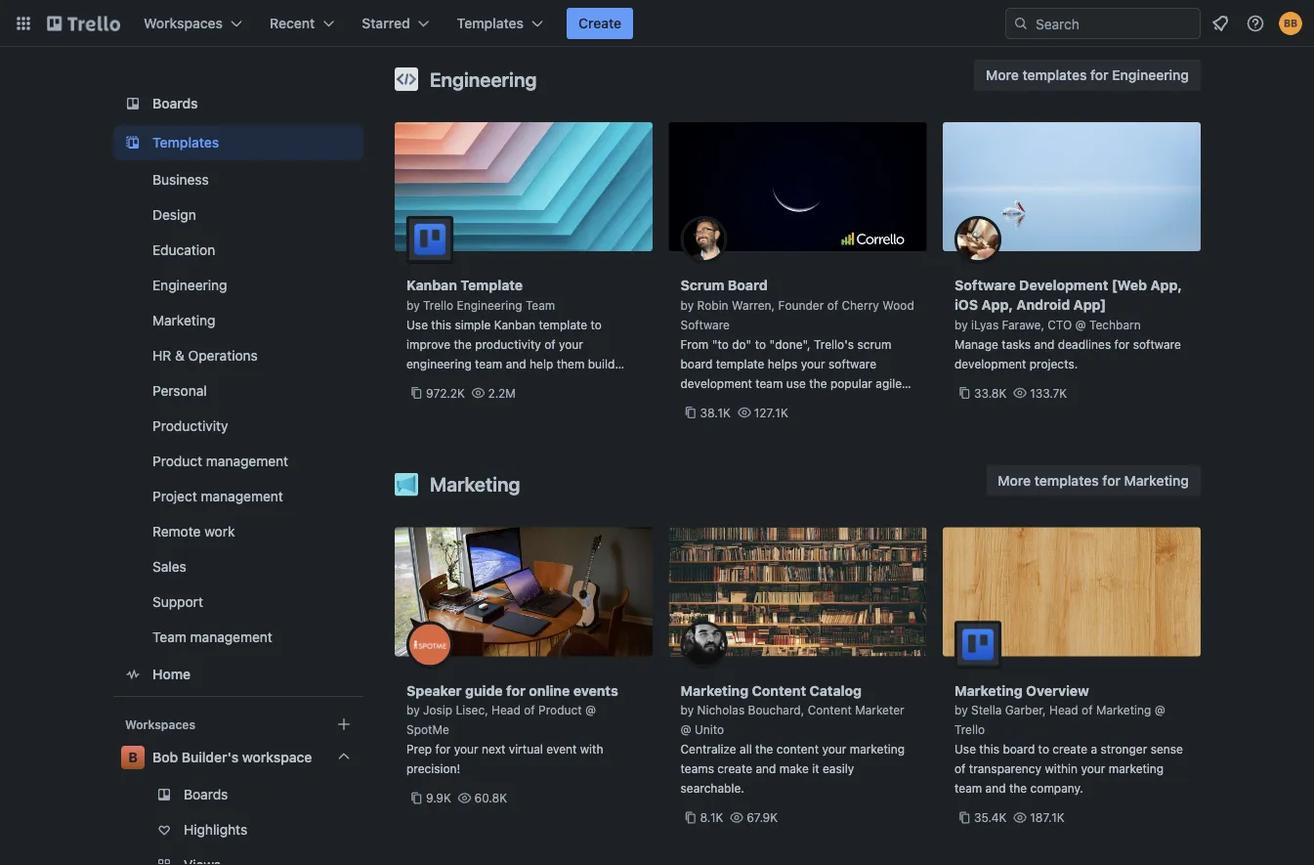 Task type: vqa. For each thing, say whether or not it's contained in the screenshot.


Task type: describe. For each thing, give the bounding box(es) containing it.
nicholas bouchard, content marketer @ unito image
[[681, 621, 728, 668]]

972.2k
[[426, 386, 465, 400]]

board inside scrum board by robin warren, founder of cherry wood software from "to do" to "done", trello's scrum board template helps your software development team use the popular agile framework to finish work faster.
[[681, 357, 713, 370]]

bob builder's workspace
[[152, 749, 312, 765]]

of inside scrum board by robin warren, founder of cherry wood software from "to do" to "done", trello's scrum board template helps your software development team use the popular agile framework to finish work faster.
[[828, 298, 839, 312]]

187.1k
[[1030, 811, 1065, 824]]

them
[[557, 357, 585, 370]]

0 horizontal spatial content
[[752, 682, 807, 698]]

for for more templates for marketing
[[1103, 472, 1121, 488]]

prep
[[407, 742, 432, 756]]

127.1k
[[754, 406, 789, 419]]

template
[[461, 277, 523, 293]]

1 vertical spatial workspaces
[[125, 717, 195, 731]]

ilyas
[[972, 318, 999, 331]]

tasks
[[1002, 337, 1031, 351]]

this inside kanban template by trello engineering team use this simple kanban template to improve the productivity of your engineering team and help them build better products, faster.
[[431, 318, 452, 331]]

template inside scrum board by robin warren, founder of cherry wood software from "to do" to "done", trello's scrum board template helps your software development team use the popular agile framework to finish work faster.
[[716, 357, 765, 370]]

virtual
[[509, 742, 543, 756]]

hr
[[152, 347, 171, 364]]

bob builder (bobbuilder40) image
[[1279, 12, 1303, 35]]

33.8k
[[975, 386, 1007, 400]]

starred button
[[350, 8, 442, 39]]

open information menu image
[[1246, 14, 1266, 33]]

template board image
[[121, 131, 145, 154]]

product inside product management link
[[152, 453, 202, 469]]

sense
[[1151, 742, 1184, 756]]

more templates for engineering
[[986, 67, 1190, 83]]

trello's
[[814, 337, 854, 351]]

more for engineering
[[986, 67, 1019, 83]]

engineering inside 'button'
[[1113, 67, 1190, 83]]

trello engineering team image
[[407, 216, 454, 263]]

the inside marketing content catalog by nicholas bouchard, content marketer @ unito centralize all the content your marketing teams create and make it easily searchable.
[[756, 742, 774, 756]]

your inside speaker guide for online events by josip lisec, head of product @ spotme prep for your next virtual event with precision!
[[454, 742, 479, 756]]

marketing inside marketing link
[[152, 312, 215, 328]]

more templates for marketing
[[998, 472, 1190, 488]]

to right 'do"' at right
[[755, 337, 766, 351]]

home link
[[113, 657, 364, 692]]

1 vertical spatial kanban
[[494, 318, 536, 331]]

do"
[[732, 337, 752, 351]]

engineering icon image
[[395, 67, 418, 91]]

home image
[[121, 663, 145, 686]]

education link
[[113, 235, 364, 266]]

software inside software development [web app, ios app, android app] by ilyas farawe, cto @ techbarn manage tasks and deadlines for software development projects.
[[1134, 337, 1181, 351]]

founder
[[779, 298, 824, 312]]

starred
[[362, 15, 410, 31]]

recent
[[270, 15, 315, 31]]

teams
[[681, 762, 714, 776]]

development inside scrum board by robin warren, founder of cherry wood software from "to do" to "done", trello's scrum board template helps your software development team use the popular agile framework to finish work faster.
[[681, 376, 752, 390]]

sales link
[[113, 551, 364, 583]]

by inside software development [web app, ios app, android app] by ilyas farawe, cto @ techbarn manage tasks and deadlines for software development projects.
[[955, 318, 968, 331]]

@ inside speaker guide for online events by josip lisec, head of product @ spotme prep for your next virtual event with precision!
[[586, 703, 596, 717]]

nicholas
[[697, 703, 745, 717]]

remote
[[152, 523, 201, 540]]

team inside kanban template by trello engineering team use this simple kanban template to improve the productivity of your engineering team and help them build better products, faster.
[[526, 298, 555, 312]]

to left finish
[[743, 396, 754, 410]]

team for scrum
[[756, 376, 783, 390]]

josip lisec, head of product @ spotme image
[[407, 621, 454, 668]]

of inside kanban template by trello engineering team use this simple kanban template to improve the productivity of your engineering team and help them build better products, faster.
[[545, 337, 556, 351]]

engineering link
[[113, 270, 364, 301]]

scrum board by robin warren, founder of cherry wood software from "to do" to "done", trello's scrum board template helps your software development team use the popular agile framework to finish work faster.
[[681, 277, 915, 410]]

marketing link
[[113, 305, 364, 336]]

marketing inside the more templates for marketing button
[[1125, 472, 1190, 488]]

sales
[[152, 559, 186, 575]]

of left transparency
[[955, 762, 966, 776]]

"done",
[[770, 337, 811, 351]]

create
[[579, 15, 622, 31]]

within
[[1045, 762, 1078, 776]]

recent button
[[258, 8, 346, 39]]

stella
[[972, 703, 1002, 717]]

templates for marketing
[[1035, 472, 1099, 488]]

create inside marketing content catalog by nicholas bouchard, content marketer @ unito centralize all the content your marketing teams create and make it easily searchable.
[[718, 762, 753, 776]]

software inside scrum board by robin warren, founder of cherry wood software from "to do" to "done", trello's scrum board template helps your software development team use the popular agile framework to finish work faster.
[[829, 357, 877, 370]]

engineering down templates popup button
[[430, 67, 537, 90]]

your inside marketing content catalog by nicholas bouchard, content marketer @ unito centralize all the content your marketing teams create and make it easily searchable.
[[822, 742, 847, 756]]

all
[[740, 742, 752, 756]]

from
[[681, 337, 709, 351]]

design link
[[113, 199, 364, 231]]

the inside scrum board by robin warren, founder of cherry wood software from "to do" to "done", trello's scrum board template helps your software development team use the popular agile framework to finish work faster.
[[810, 376, 827, 390]]

improve
[[407, 337, 451, 351]]

of down overview
[[1082, 703, 1093, 717]]

ilyas farawe, cto @ techbarn image
[[955, 216, 1002, 263]]

products,
[[443, 376, 496, 390]]

wood
[[883, 298, 915, 312]]

software inside scrum board by robin warren, founder of cherry wood software from "to do" to "done", trello's scrum board template helps your software development team use the popular agile framework to finish work faster.
[[681, 318, 730, 331]]

primary element
[[0, 0, 1315, 47]]

engineering down education
[[152, 277, 227, 293]]

60.8k
[[475, 791, 507, 805]]

product management
[[152, 453, 288, 469]]

unito
[[695, 723, 724, 736]]

easily
[[823, 762, 855, 776]]

content
[[777, 742, 819, 756]]

board inside marketing overview by stella garber, head of marketing @ trello use this board to create a stronger sense of transparency within your marketing team and the company.
[[1003, 742, 1035, 756]]

team management
[[152, 629, 273, 645]]

and inside marketing overview by stella garber, head of marketing @ trello use this board to create a stronger sense of transparency within your marketing team and the company.
[[986, 781, 1006, 795]]

overview
[[1026, 682, 1090, 698]]

templates button
[[445, 8, 555, 39]]

highlights link
[[113, 814, 364, 845]]

2.2m
[[488, 386, 516, 400]]

0 notifications image
[[1209, 12, 1233, 35]]

[web
[[1112, 277, 1148, 293]]

marketing content catalog by nicholas bouchard, content marketer @ unito centralize all the content your marketing teams create and make it easily searchable.
[[681, 682, 905, 795]]

your inside kanban template by trello engineering team use this simple kanban template to improve the productivity of your engineering team and help them build better products, faster.
[[559, 337, 583, 351]]

android
[[1017, 297, 1071, 313]]

app]
[[1074, 297, 1107, 313]]

faster. inside kanban template by trello engineering team use this simple kanban template to improve the productivity of your engineering team and help them build better products, faster.
[[500, 376, 534, 390]]

workspaces inside workspaces popup button
[[144, 15, 223, 31]]

@ inside marketing content catalog by nicholas bouchard, content marketer @ unito centralize all the content your marketing teams create and make it easily searchable.
[[681, 723, 692, 736]]

1 boards link from the top
[[113, 86, 364, 121]]

framework
[[681, 396, 739, 410]]

b
[[128, 749, 138, 765]]

agile
[[876, 376, 902, 390]]

team for marketing
[[955, 781, 983, 795]]

hr & operations link
[[113, 340, 364, 371]]

use
[[787, 376, 806, 390]]

to inside kanban template by trello engineering team use this simple kanban template to improve the productivity of your engineering team and help them build better products, faster.
[[591, 318, 602, 331]]

2 boards link from the top
[[113, 779, 364, 810]]

Search field
[[1029, 9, 1200, 38]]

workspace
[[242, 749, 312, 765]]

use inside marketing overview by stella garber, head of marketing @ trello use this board to create a stronger sense of transparency within your marketing team and the company.
[[955, 742, 976, 756]]

work inside scrum board by robin warren, founder of cherry wood software from "to do" to "done", trello's scrum board template helps your software development team use the popular agile framework to finish work faster.
[[790, 396, 817, 410]]

the inside kanban template by trello engineering team use this simple kanban template to improve the productivity of your engineering team and help them build better products, faster.
[[454, 337, 472, 351]]

by inside marketing overview by stella garber, head of marketing @ trello use this board to create a stronger sense of transparency within your marketing team and the company.
[[955, 703, 968, 717]]

transparency
[[969, 762, 1042, 776]]

team management link
[[113, 622, 364, 653]]

support
[[152, 594, 203, 610]]

it
[[813, 762, 820, 776]]

1 vertical spatial templates
[[152, 134, 219, 151]]

productivity link
[[113, 411, 364, 442]]



Task type: locate. For each thing, give the bounding box(es) containing it.
0 horizontal spatial templates
[[152, 134, 219, 151]]

35.4k
[[975, 811, 1007, 824]]

of up the help
[[545, 337, 556, 351]]

popular
[[831, 376, 873, 390]]

2 head from the left
[[1050, 703, 1079, 717]]

marketing inside marketing content catalog by nicholas bouchard, content marketer @ unito centralize all the content your marketing teams create and make it easily searchable.
[[681, 682, 749, 698]]

1 horizontal spatial template
[[716, 357, 765, 370]]

content up bouchard,
[[752, 682, 807, 698]]

more templates for marketing button
[[987, 465, 1201, 496]]

warren,
[[732, 298, 775, 312]]

for inside more templates for engineering 'button'
[[1091, 67, 1109, 83]]

management down product management link
[[201, 488, 283, 504]]

0 horizontal spatial create
[[718, 762, 753, 776]]

0 vertical spatial trello
[[423, 298, 454, 312]]

boards right board icon
[[152, 95, 198, 111]]

board up transparency
[[1003, 742, 1035, 756]]

the right use
[[810, 376, 827, 390]]

"to
[[712, 337, 729, 351]]

0 vertical spatial faster.
[[500, 376, 534, 390]]

1 vertical spatial templates
[[1035, 472, 1099, 488]]

0 vertical spatial product
[[152, 453, 202, 469]]

deadlines
[[1058, 337, 1112, 351]]

for
[[1091, 67, 1109, 83], [1115, 337, 1130, 351], [1103, 472, 1121, 488], [506, 682, 526, 698], [436, 742, 451, 756]]

boards up highlights
[[184, 786, 228, 802]]

your down a
[[1081, 762, 1106, 776]]

0 horizontal spatial product
[[152, 453, 202, 469]]

this inside marketing overview by stella garber, head of marketing @ trello use this board to create a stronger sense of transparency within your marketing team and the company.
[[980, 742, 1000, 756]]

business link
[[113, 164, 364, 195]]

boards link up highlights link
[[113, 779, 364, 810]]

0 vertical spatial boards link
[[113, 86, 364, 121]]

kanban down the "trello engineering team" icon
[[407, 277, 457, 293]]

to inside marketing overview by stella garber, head of marketing @ trello use this board to create a stronger sense of transparency within your marketing team and the company.
[[1039, 742, 1050, 756]]

techbarn
[[1090, 318, 1141, 331]]

faster. down popular
[[820, 396, 855, 410]]

with
[[580, 742, 604, 756]]

0 horizontal spatial trello
[[423, 298, 454, 312]]

board down from
[[681, 357, 713, 370]]

1 vertical spatial app,
[[982, 297, 1014, 313]]

your up easily
[[822, 742, 847, 756]]

trello inside marketing overview by stella garber, head of marketing @ trello use this board to create a stronger sense of transparency within your marketing team and the company.
[[955, 723, 985, 736]]

kanban up productivity
[[494, 318, 536, 331]]

software down techbarn
[[1134, 337, 1181, 351]]

app,
[[1151, 277, 1183, 293], [982, 297, 1014, 313]]

home
[[152, 666, 191, 682]]

more inside button
[[998, 472, 1031, 488]]

templates down "133.7k"
[[1035, 472, 1099, 488]]

more inside 'button'
[[986, 67, 1019, 83]]

marketer
[[855, 703, 905, 717]]

templates inside button
[[1035, 472, 1099, 488]]

@ up deadlines in the right top of the page
[[1076, 318, 1086, 331]]

work down project management
[[205, 523, 235, 540]]

head inside marketing overview by stella garber, head of marketing @ trello use this board to create a stronger sense of transparency within your marketing team and the company.
[[1050, 703, 1079, 717]]

remote work
[[152, 523, 235, 540]]

this up improve
[[431, 318, 452, 331]]

0 horizontal spatial board
[[681, 357, 713, 370]]

this
[[431, 318, 452, 331], [980, 742, 1000, 756]]

head inside speaker guide for online events by josip lisec, head of product @ spotme prep for your next virtual event with precision!
[[492, 703, 521, 717]]

team inside marketing overview by stella garber, head of marketing @ trello use this board to create a stronger sense of transparency within your marketing team and the company.
[[955, 781, 983, 795]]

management inside team management link
[[190, 629, 273, 645]]

1 horizontal spatial this
[[980, 742, 1000, 756]]

1 vertical spatial software
[[681, 318, 730, 331]]

trello up improve
[[423, 298, 454, 312]]

0 horizontal spatial team
[[475, 357, 503, 370]]

centralize
[[681, 742, 737, 756]]

next
[[482, 742, 506, 756]]

by down scrum
[[681, 298, 694, 312]]

marketing icon image
[[395, 473, 418, 496]]

templates down search icon
[[1023, 67, 1087, 83]]

productivity
[[475, 337, 541, 351]]

2 horizontal spatial team
[[955, 781, 983, 795]]

manage
[[955, 337, 999, 351]]

guide
[[465, 682, 503, 698]]

by left stella
[[955, 703, 968, 717]]

development
[[1020, 277, 1109, 293]]

templates inside templates popup button
[[457, 15, 524, 31]]

management for project management
[[201, 488, 283, 504]]

1 vertical spatial marketing
[[1109, 762, 1164, 776]]

@ inside marketing overview by stella garber, head of marketing @ trello use this board to create a stronger sense of transparency within your marketing team and the company.
[[1155, 703, 1166, 717]]

product
[[152, 453, 202, 469], [539, 703, 582, 717]]

for inside software development [web app, ios app, android app] by ilyas farawe, cto @ techbarn manage tasks and deadlines for software development projects.
[[1115, 337, 1130, 351]]

to
[[591, 318, 602, 331], [755, 337, 766, 351], [743, 396, 754, 410], [1039, 742, 1050, 756]]

product down the online
[[539, 703, 582, 717]]

by inside scrum board by robin warren, founder of cherry wood software from "to do" to "done", trello's scrum board template helps your software development team use the popular agile framework to finish work faster.
[[681, 298, 694, 312]]

marketing inside marketing overview by stella garber, head of marketing @ trello use this board to create a stronger sense of transparency within your marketing team and the company.
[[1109, 762, 1164, 776]]

boards link up the templates link
[[113, 86, 364, 121]]

and inside software development [web app, ios app, android app] by ilyas farawe, cto @ techbarn manage tasks and deadlines for software development projects.
[[1035, 337, 1055, 351]]

personal
[[152, 383, 207, 399]]

speaker
[[407, 682, 462, 698]]

template down 'do"' at right
[[716, 357, 765, 370]]

for for speaker guide for online events by josip lisec, head of product @ spotme prep for your next virtual event with precision!
[[506, 682, 526, 698]]

0 horizontal spatial software
[[681, 318, 730, 331]]

2 vertical spatial team
[[955, 781, 983, 795]]

template inside kanban template by trello engineering team use this simple kanban template to improve the productivity of your engineering team and help them build better products, faster.
[[539, 318, 588, 331]]

create
[[1053, 742, 1088, 756], [718, 762, 753, 776]]

1 vertical spatial trello
[[955, 723, 985, 736]]

0 horizontal spatial template
[[539, 318, 588, 331]]

management for team management
[[190, 629, 273, 645]]

1 horizontal spatial marketing
[[1109, 762, 1164, 776]]

templates inside 'button'
[[1023, 67, 1087, 83]]

create down the all
[[718, 762, 753, 776]]

marketing overview by stella garber, head of marketing @ trello use this board to create a stronger sense of transparency within your marketing team and the company.
[[955, 682, 1184, 795]]

of down the online
[[524, 703, 535, 717]]

2 vertical spatial management
[[190, 629, 273, 645]]

1 horizontal spatial product
[[539, 703, 582, 717]]

team up 35.4k
[[955, 781, 983, 795]]

by down 'ios'
[[955, 318, 968, 331]]

event
[[547, 742, 577, 756]]

software
[[1134, 337, 1181, 351], [829, 357, 877, 370]]

0 vertical spatial templates
[[457, 15, 524, 31]]

8.1k
[[700, 811, 724, 824]]

1 vertical spatial product
[[539, 703, 582, 717]]

development up framework
[[681, 376, 752, 390]]

1 vertical spatial more
[[998, 472, 1031, 488]]

@ up sense
[[1155, 703, 1166, 717]]

team up productivity
[[526, 298, 555, 312]]

1 vertical spatial use
[[955, 742, 976, 756]]

marketing down marketer
[[850, 742, 905, 756]]

by left "nicholas"
[[681, 703, 694, 717]]

faster. down the help
[[500, 376, 534, 390]]

1 vertical spatial team
[[756, 376, 783, 390]]

content down catalog
[[808, 703, 852, 717]]

of inside speaker guide for online events by josip lisec, head of product @ spotme prep for your next virtual event with precision!
[[524, 703, 535, 717]]

scrum
[[858, 337, 892, 351]]

development inside software development [web app, ios app, android app] by ilyas farawe, cto @ techbarn manage tasks and deadlines for software development projects.
[[955, 357, 1027, 370]]

project management link
[[113, 481, 364, 512]]

project management
[[152, 488, 283, 504]]

team up products,
[[475, 357, 503, 370]]

use inside kanban template by trello engineering team use this simple kanban template to improve the productivity of your engineering team and help them build better products, faster.
[[407, 318, 428, 331]]

spotme
[[407, 723, 449, 736]]

1 horizontal spatial software
[[955, 277, 1016, 293]]

development down manage at the right of page
[[955, 357, 1027, 370]]

management for product management
[[206, 453, 288, 469]]

team inside kanban template by trello engineering team use this simple kanban template to improve the productivity of your engineering team and help them build better products, faster.
[[475, 357, 503, 370]]

content
[[752, 682, 807, 698], [808, 703, 852, 717]]

projects.
[[1030, 357, 1078, 370]]

1 horizontal spatial templates
[[457, 15, 524, 31]]

team up finish
[[756, 376, 783, 390]]

1 horizontal spatial faster.
[[820, 396, 855, 410]]

by inside kanban template by trello engineering team use this simple kanban template to improve the productivity of your engineering team and help them build better products, faster.
[[407, 298, 420, 312]]

0 vertical spatial template
[[539, 318, 588, 331]]

software up 'ios'
[[955, 277, 1016, 293]]

marketing inside marketing content catalog by nicholas bouchard, content marketer @ unito centralize all the content your marketing teams create and make it easily searchable.
[[850, 742, 905, 756]]

management inside product management link
[[206, 453, 288, 469]]

stronger
[[1101, 742, 1148, 756]]

trello down stella
[[955, 723, 985, 736]]

0 vertical spatial create
[[1053, 742, 1088, 756]]

0 vertical spatial management
[[206, 453, 288, 469]]

for for more templates for engineering
[[1091, 67, 1109, 83]]

0 vertical spatial work
[[790, 396, 817, 410]]

1 horizontal spatial content
[[808, 703, 852, 717]]

bob
[[152, 749, 178, 765]]

templates
[[457, 15, 524, 31], [152, 134, 219, 151]]

by inside marketing content catalog by nicholas bouchard, content marketer @ unito centralize all the content your marketing teams create and make it easily searchable.
[[681, 703, 694, 717]]

0 vertical spatial templates
[[1023, 67, 1087, 83]]

finish
[[757, 396, 787, 410]]

0 vertical spatial development
[[955, 357, 1027, 370]]

your up use
[[801, 357, 826, 370]]

back to home image
[[47, 8, 120, 39]]

trello inside kanban template by trello engineering team use this simple kanban template to improve the productivity of your engineering team and help them build better products, faster.
[[423, 298, 454, 312]]

software inside software development [web app, ios app, android app] by ilyas farawe, cto @ techbarn manage tasks and deadlines for software development projects.
[[955, 277, 1016, 293]]

to up build
[[591, 318, 602, 331]]

for inside the more templates for marketing button
[[1103, 472, 1121, 488]]

management inside project management link
[[201, 488, 283, 504]]

0 vertical spatial board
[[681, 357, 713, 370]]

scrum
[[681, 277, 725, 293]]

product inside speaker guide for online events by josip lisec, head of product @ spotme prep for your next virtual event with precision!
[[539, 703, 582, 717]]

more down search icon
[[986, 67, 1019, 83]]

9.9k
[[426, 791, 451, 805]]

and down transparency
[[986, 781, 1006, 795]]

a
[[1091, 742, 1098, 756]]

create button
[[567, 8, 634, 39]]

1 vertical spatial team
[[152, 629, 187, 645]]

of left cherry at the top right of the page
[[828, 298, 839, 312]]

1 horizontal spatial app,
[[1151, 277, 1183, 293]]

the right the all
[[756, 742, 774, 756]]

create inside marketing overview by stella garber, head of marketing @ trello use this board to create a stronger sense of transparency within your marketing team and the company.
[[1053, 742, 1088, 756]]

marketing down the stronger at the bottom right of page
[[1109, 762, 1164, 776]]

0 vertical spatial marketing
[[850, 742, 905, 756]]

online
[[529, 682, 570, 698]]

your up them
[[559, 337, 583, 351]]

1 vertical spatial create
[[718, 762, 753, 776]]

help
[[530, 357, 554, 370]]

build
[[588, 357, 615, 370]]

@ inside software development [web app, ios app, android app] by ilyas farawe, cto @ techbarn manage tasks and deadlines for software development projects.
[[1076, 318, 1086, 331]]

0 horizontal spatial work
[[205, 523, 235, 540]]

the down simple
[[454, 337, 472, 351]]

management down the support link
[[190, 629, 273, 645]]

0 horizontal spatial app,
[[982, 297, 1014, 313]]

team inside scrum board by robin warren, founder of cherry wood software from "to do" to "done", trello's scrum board template helps your software development team use the popular agile framework to finish work faster.
[[756, 376, 783, 390]]

templates right starred dropdown button at the top of the page
[[457, 15, 524, 31]]

development
[[955, 357, 1027, 370], [681, 376, 752, 390]]

and inside marketing content catalog by nicholas bouchard, content marketer @ unito centralize all the content your marketing teams create and make it easily searchable.
[[756, 762, 777, 776]]

0 horizontal spatial head
[[492, 703, 521, 717]]

precision!
[[407, 762, 461, 776]]

better
[[407, 376, 440, 390]]

templates
[[1023, 67, 1087, 83], [1035, 472, 1099, 488]]

0 vertical spatial this
[[431, 318, 452, 331]]

josip
[[423, 703, 453, 717]]

1 vertical spatial boards
[[184, 786, 228, 802]]

0 horizontal spatial software
[[829, 357, 877, 370]]

board
[[728, 277, 768, 293]]

kanban template by trello engineering team use this simple kanban template to improve the productivity of your engineering team and help them build better products, faster.
[[407, 277, 615, 390]]

head
[[492, 703, 521, 717], [1050, 703, 1079, 717]]

bouchard,
[[748, 703, 805, 717]]

1 horizontal spatial head
[[1050, 703, 1079, 717]]

1 vertical spatial boards link
[[113, 779, 364, 810]]

and inside kanban template by trello engineering team use this simple kanban template to improve the productivity of your engineering team and help them build better products, faster.
[[506, 357, 526, 370]]

software up popular
[[829, 357, 877, 370]]

cto
[[1048, 318, 1072, 331]]

template up them
[[539, 318, 588, 331]]

helps
[[768, 357, 798, 370]]

0 horizontal spatial marketing
[[850, 742, 905, 756]]

to up the within
[[1039, 742, 1050, 756]]

garber,
[[1006, 703, 1046, 717]]

your left next
[[454, 742, 479, 756]]

use
[[407, 318, 428, 331], [955, 742, 976, 756]]

0 vertical spatial content
[[752, 682, 807, 698]]

more for marketing
[[998, 472, 1031, 488]]

head down guide
[[492, 703, 521, 717]]

stella garber, head of marketing @ trello image
[[955, 621, 1002, 668]]

0 vertical spatial more
[[986, 67, 1019, 83]]

your
[[559, 337, 583, 351], [801, 357, 826, 370], [454, 742, 479, 756], [822, 742, 847, 756], [1081, 762, 1106, 776]]

0 vertical spatial app,
[[1151, 277, 1183, 293]]

@
[[1076, 318, 1086, 331], [586, 703, 596, 717], [1155, 703, 1166, 717], [681, 723, 692, 736]]

1 vertical spatial management
[[201, 488, 283, 504]]

product management link
[[113, 446, 364, 477]]

1 vertical spatial software
[[829, 357, 877, 370]]

by
[[407, 298, 420, 312], [681, 298, 694, 312], [955, 318, 968, 331], [407, 703, 420, 717], [681, 703, 694, 717], [955, 703, 968, 717]]

remote work link
[[113, 516, 364, 547]]

engineering inside kanban template by trello engineering team use this simple kanban template to improve the productivity of your engineering team and help them build better products, faster.
[[457, 298, 522, 312]]

board image
[[121, 92, 145, 115]]

more down 33.8k at the top right
[[998, 472, 1031, 488]]

head down overview
[[1050, 703, 1079, 717]]

engineering down template
[[457, 298, 522, 312]]

1 horizontal spatial kanban
[[494, 318, 536, 331]]

use up improve
[[407, 318, 428, 331]]

by inside speaker guide for online events by josip lisec, head of product @ spotme prep for your next virtual event with precision!
[[407, 703, 420, 717]]

1 vertical spatial board
[[1003, 742, 1035, 756]]

by up improve
[[407, 298, 420, 312]]

operations
[[188, 347, 258, 364]]

your inside marketing overview by stella garber, head of marketing @ trello use this board to create a stronger sense of transparency within your marketing team and the company.
[[1081, 762, 1106, 776]]

robin warren, founder of cherry wood software image
[[681, 216, 728, 263]]

&
[[175, 347, 185, 364]]

simple
[[455, 318, 491, 331]]

app, right [web
[[1151, 277, 1183, 293]]

0 horizontal spatial faster.
[[500, 376, 534, 390]]

0 horizontal spatial team
[[152, 629, 187, 645]]

education
[[152, 242, 215, 258]]

0 vertical spatial use
[[407, 318, 428, 331]]

1 vertical spatial content
[[808, 703, 852, 717]]

1 vertical spatial template
[[716, 357, 765, 370]]

1 horizontal spatial software
[[1134, 337, 1181, 351]]

0 vertical spatial kanban
[[407, 277, 457, 293]]

0 horizontal spatial this
[[431, 318, 452, 331]]

1 horizontal spatial trello
[[955, 723, 985, 736]]

workspaces up board icon
[[144, 15, 223, 31]]

create up the within
[[1053, 742, 1088, 756]]

this up transparency
[[980, 742, 1000, 756]]

product up project
[[152, 453, 202, 469]]

highlights
[[184, 822, 247, 838]]

0 vertical spatial workspaces
[[144, 15, 223, 31]]

team down support
[[152, 629, 187, 645]]

management down productivity link
[[206, 453, 288, 469]]

1 vertical spatial development
[[681, 376, 752, 390]]

templates for engineering
[[1023, 67, 1087, 83]]

and left make
[[756, 762, 777, 776]]

@ down "events"
[[586, 703, 596, 717]]

workspaces up the bob
[[125, 717, 195, 731]]

1 horizontal spatial board
[[1003, 742, 1035, 756]]

1 horizontal spatial use
[[955, 742, 976, 756]]

0 vertical spatial software
[[955, 277, 1016, 293]]

by up spotme
[[407, 703, 420, 717]]

the inside marketing overview by stella garber, head of marketing @ trello use this board to create a stronger sense of transparency within your marketing team and the company.
[[1010, 781, 1027, 795]]

project
[[152, 488, 197, 504]]

1 head from the left
[[492, 703, 521, 717]]

cherry
[[842, 298, 879, 312]]

templates up "business"
[[152, 134, 219, 151]]

software development [web app, ios app, android app] by ilyas farawe, cto @ techbarn manage tasks and deadlines for software development projects.
[[955, 277, 1183, 370]]

speaker guide for online events by josip lisec, head of product @ spotme prep for your next virtual event with precision!
[[407, 682, 618, 776]]

create a workspace image
[[332, 713, 356, 736]]

the down transparency
[[1010, 781, 1027, 795]]

software down robin
[[681, 318, 730, 331]]

faster. inside scrum board by robin warren, founder of cherry wood software from "to do" to "done", trello's scrum board template helps your software development team use the popular agile framework to finish work faster.
[[820, 396, 855, 410]]

1 horizontal spatial create
[[1053, 742, 1088, 756]]

work down use
[[790, 396, 817, 410]]

1 horizontal spatial development
[[955, 357, 1027, 370]]

and up projects.
[[1035, 337, 1055, 351]]

engineering down search field
[[1113, 67, 1190, 83]]

@ left unito
[[681, 723, 692, 736]]

1 vertical spatial work
[[205, 523, 235, 540]]

your inside scrum board by robin warren, founder of cherry wood software from "to do" to "done", trello's scrum board template helps your software development team use the popular agile framework to finish work faster.
[[801, 357, 826, 370]]

lisec,
[[456, 703, 488, 717]]

use down stella
[[955, 742, 976, 756]]

farawe,
[[1002, 318, 1045, 331]]

0 horizontal spatial use
[[407, 318, 428, 331]]

make
[[780, 762, 809, 776]]

0 vertical spatial team
[[475, 357, 503, 370]]

1 horizontal spatial work
[[790, 396, 817, 410]]

1 horizontal spatial team
[[526, 298, 555, 312]]

1 vertical spatial this
[[980, 742, 1000, 756]]

boards
[[152, 95, 198, 111], [184, 786, 228, 802]]

0 horizontal spatial kanban
[[407, 277, 457, 293]]

1 horizontal spatial team
[[756, 376, 783, 390]]

templates link
[[113, 125, 364, 160]]

1 vertical spatial faster.
[[820, 396, 855, 410]]

0 horizontal spatial development
[[681, 376, 752, 390]]

productivity
[[152, 418, 228, 434]]

0 vertical spatial team
[[526, 298, 555, 312]]

0 vertical spatial boards
[[152, 95, 198, 111]]

and down productivity
[[506, 357, 526, 370]]

0 vertical spatial software
[[1134, 337, 1181, 351]]

search image
[[1014, 16, 1029, 31]]

app, up ilyas
[[982, 297, 1014, 313]]



